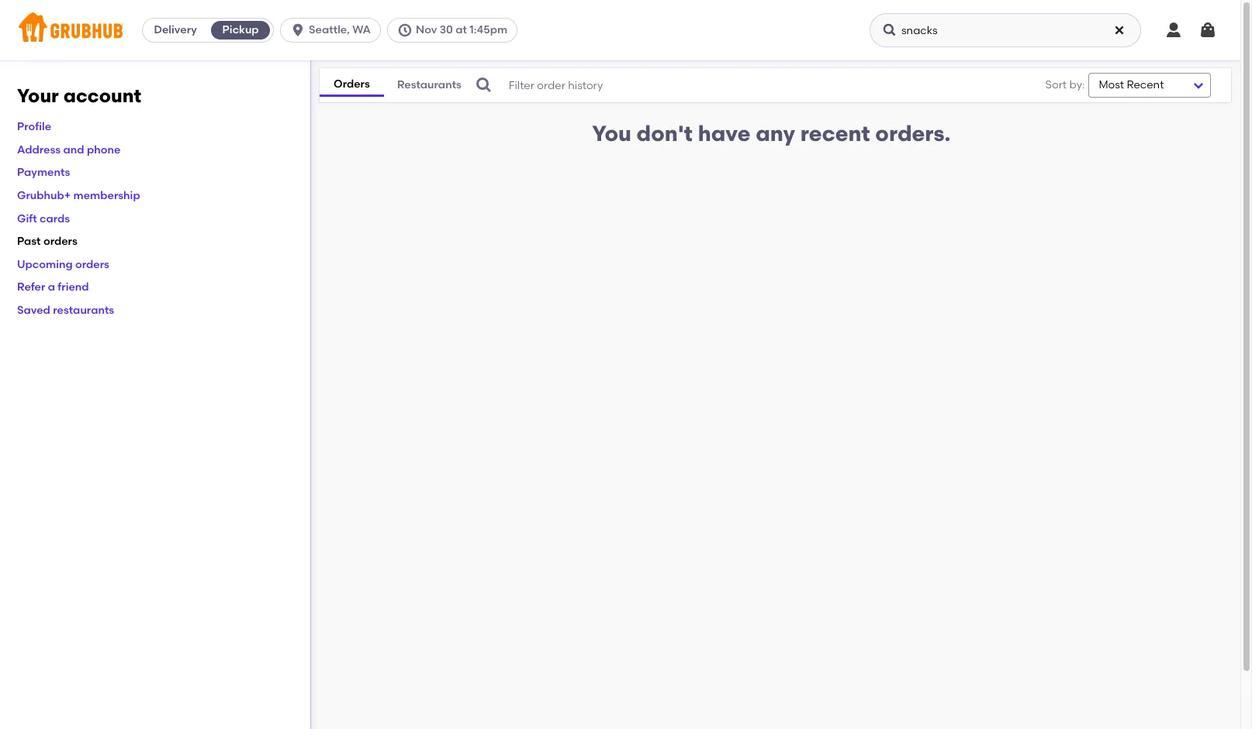 Task type: describe. For each thing, give the bounding box(es) containing it.
restaurants
[[397, 79, 462, 92]]

address
[[17, 143, 61, 157]]

refer a friend link
[[17, 281, 89, 294]]

address and phone
[[17, 143, 121, 157]]

orders button
[[319, 73, 384, 97]]

grubhub+ membership
[[17, 189, 140, 202]]

pickup button
[[208, 18, 273, 43]]

sort
[[1045, 78, 1067, 91]]

svg image inside nov 30 at 1:45pm "button"
[[397, 22, 413, 38]]

gift cards
[[17, 212, 70, 225]]

grubhub+
[[17, 189, 71, 202]]

cards
[[40, 212, 70, 225]]

restaurants button
[[384, 75, 475, 96]]

past orders
[[17, 235, 77, 248]]

payments link
[[17, 166, 70, 180]]

saved restaurants
[[17, 304, 114, 317]]

don't
[[637, 120, 693, 147]]

orders for past orders
[[43, 235, 77, 248]]

nov 30 at 1:45pm
[[416, 23, 507, 36]]

seattle,
[[309, 23, 350, 36]]

upcoming
[[17, 258, 73, 271]]

seattle, wa button
[[280, 18, 387, 43]]

past orders link
[[17, 235, 77, 248]]

membership
[[73, 189, 140, 202]]

any
[[756, 120, 795, 147]]

sort by:
[[1045, 78, 1085, 91]]

nov 30 at 1:45pm button
[[387, 18, 524, 43]]

upcoming orders
[[17, 258, 109, 271]]

refer
[[17, 281, 45, 294]]

Search for food, convenience, alcohol... search field
[[870, 13, 1141, 47]]

gift
[[17, 212, 37, 225]]

orders
[[334, 77, 370, 91]]

delivery
[[154, 23, 197, 36]]



Task type: vqa. For each thing, say whether or not it's contained in the screenshot.
Seattle, WA
yes



Task type: locate. For each thing, give the bounding box(es) containing it.
orders
[[43, 235, 77, 248], [75, 258, 109, 271]]

phone
[[87, 143, 121, 157]]

saved
[[17, 304, 50, 317]]

account
[[63, 85, 141, 107]]

svg image
[[290, 22, 306, 38], [882, 22, 898, 38]]

main navigation navigation
[[0, 0, 1240, 61]]

your
[[17, 85, 59, 107]]

nov
[[416, 23, 437, 36]]

gift cards link
[[17, 212, 70, 225]]

orders up upcoming orders link
[[43, 235, 77, 248]]

orders for upcoming orders
[[75, 258, 109, 271]]

address and phone link
[[17, 143, 121, 157]]

30
[[440, 23, 453, 36]]

delivery button
[[143, 18, 208, 43]]

and
[[63, 143, 84, 157]]

0 horizontal spatial svg image
[[290, 22, 306, 38]]

profile link
[[17, 120, 51, 134]]

profile
[[17, 120, 51, 134]]

a
[[48, 281, 55, 294]]

your account
[[17, 85, 141, 107]]

0 vertical spatial orders
[[43, 235, 77, 248]]

past
[[17, 235, 41, 248]]

friend
[[58, 281, 89, 294]]

have
[[698, 120, 750, 147]]

upcoming orders link
[[17, 258, 109, 271]]

at
[[456, 23, 467, 36]]

seattle, wa
[[309, 23, 371, 36]]

2 svg image from the left
[[882, 22, 898, 38]]

orders up friend
[[75, 258, 109, 271]]

1 svg image from the left
[[290, 22, 306, 38]]

by:
[[1069, 78, 1085, 91]]

payments
[[17, 166, 70, 180]]

1 vertical spatial orders
[[75, 258, 109, 271]]

restaurants
[[53, 304, 114, 317]]

you don't have any recent orders.
[[592, 120, 951, 147]]

saved restaurants link
[[17, 304, 114, 317]]

grubhub+ membership link
[[17, 189, 140, 202]]

recent
[[800, 120, 870, 147]]

orders.
[[875, 120, 951, 147]]

pickup
[[222, 23, 259, 36]]

svg image
[[1164, 21, 1183, 40], [1199, 21, 1217, 40], [397, 22, 413, 38], [1113, 24, 1126, 36], [475, 76, 493, 95]]

Filter order history search field
[[475, 68, 998, 102]]

wa
[[352, 23, 371, 36]]

you
[[592, 120, 631, 147]]

svg image inside seattle, wa button
[[290, 22, 306, 38]]

1 horizontal spatial svg image
[[882, 22, 898, 38]]

1:45pm
[[470, 23, 507, 36]]

refer a friend
[[17, 281, 89, 294]]



